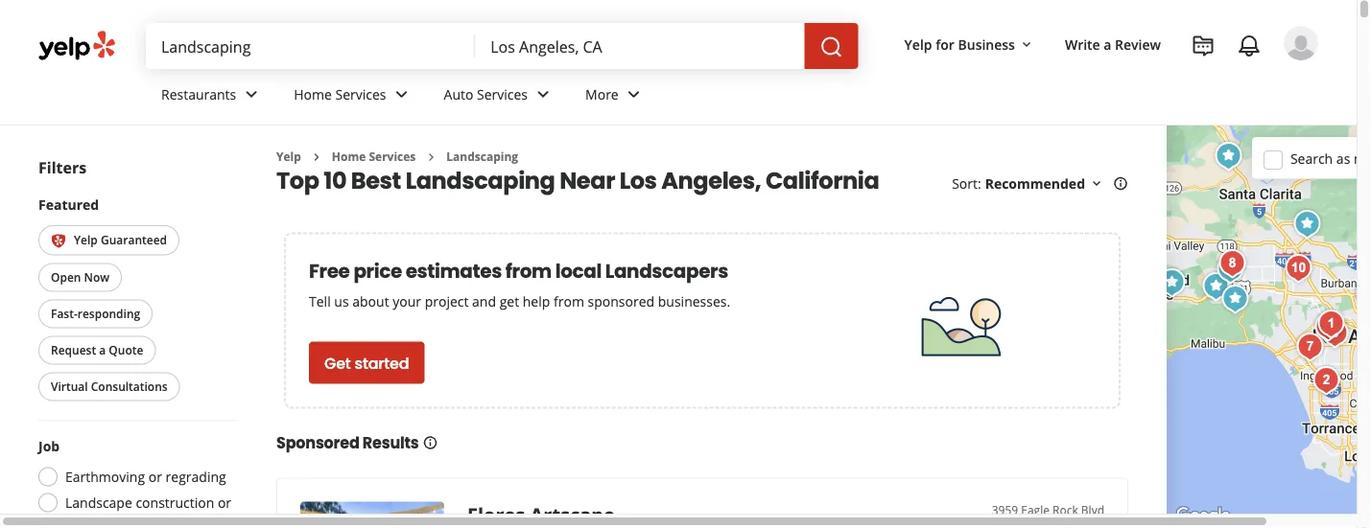 Task type: describe. For each thing, give the bounding box(es) containing it.
los
[[620, 164, 657, 197]]

none field find
[[161, 36, 460, 57]]

request a quote button
[[38, 336, 156, 365]]

1 vertical spatial home services link
[[332, 149, 416, 165]]

10
[[324, 164, 346, 197]]

more
[[585, 85, 619, 103]]

earthmoving or regrading
[[65, 468, 226, 486]]

a for request
[[99, 342, 106, 358]]

restaurants link
[[146, 69, 278, 125]]

pristine gardenscape image
[[1216, 280, 1255, 319]]

best
[[351, 164, 401, 197]]

artscape
[[530, 502, 615, 529]]

featured
[[38, 195, 99, 213]]

user actions element
[[889, 24, 1345, 142]]

search as ma
[[1290, 149, 1371, 168]]

regal landscaping & construction image
[[1211, 250, 1250, 289]]

yelp guaranteed button
[[38, 225, 179, 256]]

yelp for yelp for business
[[904, 35, 932, 53]]

services for topmost home services "link"
[[335, 85, 386, 103]]

job
[[38, 437, 60, 456]]

flores
[[467, 502, 525, 529]]

consultations
[[91, 379, 168, 395]]

free price estimates from local landscapers image
[[913, 280, 1009, 376]]

flores artscape link
[[467, 502, 615, 529]]

lawn kings image
[[1209, 137, 1248, 176]]

businesses.
[[658, 293, 730, 311]]

supergreen landscape image
[[1309, 308, 1348, 346]]

0 vertical spatial from
[[505, 258, 552, 284]]

Find text field
[[161, 36, 460, 57]]

home inside business categories element
[[294, 85, 332, 103]]

recommended button
[[985, 175, 1104, 193]]

project
[[425, 293, 469, 311]]

regrading
[[166, 468, 226, 486]]

services right 10
[[369, 149, 416, 165]]

1 horizontal spatial 16 info v2 image
[[1113, 176, 1128, 192]]

virtual consultations button
[[38, 373, 180, 401]]

results
[[362, 433, 419, 454]]

fast-
[[51, 306, 78, 322]]

yelp for yelp link
[[276, 149, 301, 165]]

notifications image
[[1238, 35, 1261, 58]]

1 horizontal spatial from
[[554, 293, 584, 311]]

l a plants image
[[1312, 305, 1350, 343]]

a for write
[[1104, 35, 1112, 53]]

free
[[309, 258, 350, 284]]

option group containing job
[[33, 437, 238, 529]]

get
[[500, 293, 519, 311]]

us
[[334, 293, 349, 311]]

flores artscape
[[467, 502, 615, 529]]

top
[[276, 164, 319, 197]]

16 chevron right v2 image for landscaping
[[423, 149, 439, 165]]

about
[[352, 293, 389, 311]]

open
[[51, 270, 81, 285]]

map region
[[1153, 0, 1371, 529]]

Near text field
[[491, 36, 789, 57]]

24 chevron down v2 image for restaurants
[[240, 83, 263, 106]]

search
[[1290, 149, 1333, 168]]

or inside landscape construction or installation
[[218, 494, 231, 512]]

help
[[523, 293, 550, 311]]

24 chevron down v2 image
[[390, 83, 413, 106]]

request a quote
[[51, 342, 143, 358]]

auto services
[[444, 85, 528, 103]]

and
[[472, 293, 496, 311]]

price
[[353, 258, 402, 284]]

request
[[51, 342, 96, 358]]

get started button
[[309, 342, 424, 384]]

business categories element
[[146, 69, 1318, 125]]

eagle
[[1021, 502, 1050, 518]]

16 yelp guaranteed v2 image
[[51, 234, 66, 249]]

restaurants
[[161, 85, 236, 103]]

write a review link
[[1057, 27, 1169, 61]]

top 10 best landscaping near los angeles, california
[[276, 164, 879, 197]]

american green landscapes image
[[1197, 268, 1235, 306]]

blvd
[[1081, 502, 1104, 518]]

24 chevron down v2 image for more
[[622, 83, 645, 106]]

angeles,
[[661, 164, 761, 197]]

quote
[[109, 342, 143, 358]]



Task type: locate. For each thing, give the bounding box(es) containing it.
2 horizontal spatial 24 chevron down v2 image
[[622, 83, 645, 106]]

landscapers
[[605, 258, 728, 284]]

2 16 chevron right v2 image from the left
[[423, 149, 439, 165]]

0 horizontal spatial from
[[505, 258, 552, 284]]

local
[[555, 258, 602, 284]]

24 chevron down v2 image inside more 'link'
[[622, 83, 645, 106]]

3 24 chevron down v2 image from the left
[[622, 83, 645, 106]]

a
[[1104, 35, 1112, 53], [99, 342, 106, 358]]

home services
[[294, 85, 386, 103], [332, 149, 416, 165]]

0 vertical spatial or
[[148, 468, 162, 486]]

3959
[[992, 502, 1018, 518]]

0 horizontal spatial or
[[148, 468, 162, 486]]

1 vertical spatial 16 info v2 image
[[423, 435, 438, 451]]

16 chevron right v2 image right yelp link
[[309, 149, 324, 165]]

0 vertical spatial home services
[[294, 85, 386, 103]]

24 chevron down v2 image for auto services
[[532, 83, 555, 106]]

way to go builders, inc image
[[1213, 245, 1252, 283]]

from
[[505, 258, 552, 284], [554, 293, 584, 311]]

1 vertical spatial home services
[[332, 149, 416, 165]]

amado landscaping image
[[1307, 362, 1346, 400]]

for
[[936, 35, 955, 53]]

the gardener image
[[1279, 249, 1318, 288]]

get
[[324, 353, 351, 374]]

now
[[84, 270, 109, 285]]

2 24 chevron down v2 image from the left
[[532, 83, 555, 106]]

picture build image
[[1288, 205, 1326, 244]]

24 chevron down v2 image
[[240, 83, 263, 106], [532, 83, 555, 106], [622, 83, 645, 106]]

open now button
[[38, 263, 122, 292]]

auto services link
[[428, 69, 570, 125]]

landscaping
[[446, 149, 518, 165], [406, 164, 555, 197]]

home services link down find 'field'
[[278, 69, 428, 125]]

tell
[[309, 293, 331, 311]]

0 horizontal spatial yelp
[[74, 232, 98, 248]]

construction
[[136, 494, 214, 512]]

yelp link
[[276, 149, 301, 165]]

24 chevron down v2 image right restaurants on the top of page
[[240, 83, 263, 106]]

yelp guaranteed
[[74, 232, 167, 248]]

rock
[[1053, 502, 1078, 518]]

business
[[958, 35, 1015, 53]]

or up construction
[[148, 468, 162, 486]]

yelp inside featured group
[[74, 232, 98, 248]]

open now
[[51, 270, 109, 285]]

from up help
[[505, 258, 552, 284]]

home services inside business categories element
[[294, 85, 386, 103]]

fast-responding button
[[38, 300, 153, 329]]

0 vertical spatial yelp
[[904, 35, 932, 53]]

a right write
[[1104, 35, 1112, 53]]

home services down 24 chevron down v2 icon
[[332, 149, 416, 165]]

virtual consultations
[[51, 379, 168, 395]]

or
[[148, 468, 162, 486], [218, 494, 231, 512]]

yelp for business button
[[897, 27, 1042, 61]]

home services link down 24 chevron down v2 icon
[[332, 149, 416, 165]]

2 vertical spatial yelp
[[74, 232, 98, 248]]

virtual
[[51, 379, 88, 395]]

write
[[1065, 35, 1100, 53]]

near
[[560, 164, 615, 197]]

yelp left for
[[904, 35, 932, 53]]

16 chevron down v2 image
[[1089, 176, 1104, 192]]

24 chevron down v2 image right auto services
[[532, 83, 555, 106]]

earthmoving
[[65, 468, 145, 486]]

guaranteed
[[101, 232, 167, 248]]

0 vertical spatial home
[[294, 85, 332, 103]]

1 horizontal spatial 16 chevron right v2 image
[[423, 149, 439, 165]]

more link
[[570, 69, 661, 125]]

sponsored
[[588, 293, 654, 311]]

write a review
[[1065, 35, 1161, 53]]

sponsored
[[276, 433, 359, 454]]

ma
[[1354, 149, 1371, 168]]

24 chevron down v2 image right more
[[622, 83, 645, 106]]

get started
[[324, 353, 409, 374]]

filters
[[38, 157, 87, 178]]

16 info v2 image right 16 chevron down v2 image
[[1113, 176, 1128, 192]]

0 horizontal spatial 16 info v2 image
[[423, 435, 438, 451]]

1 vertical spatial yelp
[[276, 149, 301, 165]]

16 info v2 image
[[1113, 176, 1128, 192], [423, 435, 438, 451]]

estimates
[[406, 258, 502, 284]]

or down regrading
[[218, 494, 231, 512]]

0 horizontal spatial none field
[[161, 36, 460, 57]]

sort:
[[952, 175, 981, 193]]

all american landscape image
[[1316, 315, 1354, 353]]

1 horizontal spatial a
[[1104, 35, 1112, 53]]

services
[[335, 85, 386, 103], [477, 85, 528, 103], [369, 149, 416, 165]]

featured group
[[35, 195, 238, 405]]

24 chevron down v2 image inside restaurants "link"
[[240, 83, 263, 106]]

1 horizontal spatial 24 chevron down v2 image
[[532, 83, 555, 106]]

home right top at the top left of page
[[332, 149, 366, 165]]

3959 eagle rock blvd
[[992, 502, 1104, 518]]

recommended
[[985, 175, 1085, 193]]

services for auto services link
[[477, 85, 528, 103]]

1 none field from the left
[[161, 36, 460, 57]]

16 chevron right v2 image left landscaping link
[[423, 149, 439, 165]]

landscaping link
[[446, 149, 518, 165]]

california
[[766, 164, 879, 197]]

home
[[294, 85, 332, 103], [332, 149, 366, 165]]

landscape
[[65, 494, 132, 512]]

exodus construction & remodeling image
[[1153, 264, 1191, 302]]

banuelos landscape image
[[1291, 328, 1329, 367]]

16 info v2 image right results
[[423, 435, 438, 451]]

1 horizontal spatial none field
[[491, 36, 789, 57]]

greg r. image
[[1284, 26, 1318, 60]]

0 vertical spatial 16 info v2 image
[[1113, 176, 1128, 192]]

0 vertical spatial home services link
[[278, 69, 428, 125]]

flores artscape image
[[1350, 274, 1371, 313], [1350, 274, 1371, 313]]

16 chevron down v2 image
[[1019, 37, 1034, 52]]

home down find text box
[[294, 85, 332, 103]]

yelp
[[904, 35, 932, 53], [276, 149, 301, 165], [74, 232, 98, 248]]

as
[[1336, 149, 1350, 168]]

1 vertical spatial or
[[218, 494, 231, 512]]

16 chevron right v2 image for home services
[[309, 149, 324, 165]]

auto
[[444, 85, 473, 103]]

home services down find text box
[[294, 85, 386, 103]]

your
[[393, 293, 421, 311]]

option group
[[33, 437, 238, 529]]

a inside button
[[99, 342, 106, 358]]

None field
[[161, 36, 460, 57], [491, 36, 789, 57]]

yelp inside user actions element
[[904, 35, 932, 53]]

installation
[[65, 513, 134, 529]]

1 24 chevron down v2 image from the left
[[240, 83, 263, 106]]

1 vertical spatial a
[[99, 342, 106, 358]]

2 none field from the left
[[491, 36, 789, 57]]

fast-responding
[[51, 306, 140, 322]]

search image
[[820, 36, 843, 59]]

services inside "link"
[[335, 85, 386, 103]]

yelp for yelp guaranteed
[[74, 232, 98, 248]]

landscape construction or installation
[[65, 494, 231, 529]]

started
[[355, 353, 409, 374]]

from down local on the left of the page
[[554, 293, 584, 311]]

google image
[[1172, 504, 1235, 529]]

24 chevron down v2 image inside auto services link
[[532, 83, 555, 106]]

1 horizontal spatial or
[[218, 494, 231, 512]]

1 vertical spatial home
[[332, 149, 366, 165]]

0 horizontal spatial 24 chevron down v2 image
[[240, 83, 263, 106]]

yelp for business
[[904, 35, 1015, 53]]

1 horizontal spatial yelp
[[276, 149, 301, 165]]

a left quote
[[99, 342, 106, 358]]

1 vertical spatial from
[[554, 293, 584, 311]]

yelp left 10
[[276, 149, 301, 165]]

none field the near
[[491, 36, 789, 57]]

review
[[1115, 35, 1161, 53]]

None search field
[[146, 23, 862, 69]]

16 chevron right v2 image
[[309, 149, 324, 165], [423, 149, 439, 165]]

1 16 chevron right v2 image from the left
[[309, 149, 324, 165]]

free price estimates from local landscapers tell us about your project and get help from sponsored businesses.
[[309, 258, 730, 311]]

yelp right 16 yelp guaranteed v2 image in the top left of the page
[[74, 232, 98, 248]]

0 horizontal spatial 16 chevron right v2 image
[[309, 149, 324, 165]]

sponsored results
[[276, 433, 419, 454]]

0 horizontal spatial a
[[99, 342, 106, 358]]

services right the auto on the left top of the page
[[477, 85, 528, 103]]

home services link
[[278, 69, 428, 125], [332, 149, 416, 165]]

services left 24 chevron down v2 icon
[[335, 85, 386, 103]]

projects image
[[1192, 35, 1215, 58]]

0 vertical spatial a
[[1104, 35, 1112, 53]]

2 horizontal spatial yelp
[[904, 35, 932, 53]]

responding
[[77, 306, 140, 322]]



Task type: vqa. For each thing, say whether or not it's contained in the screenshot.
Yelp inside the button
yes



